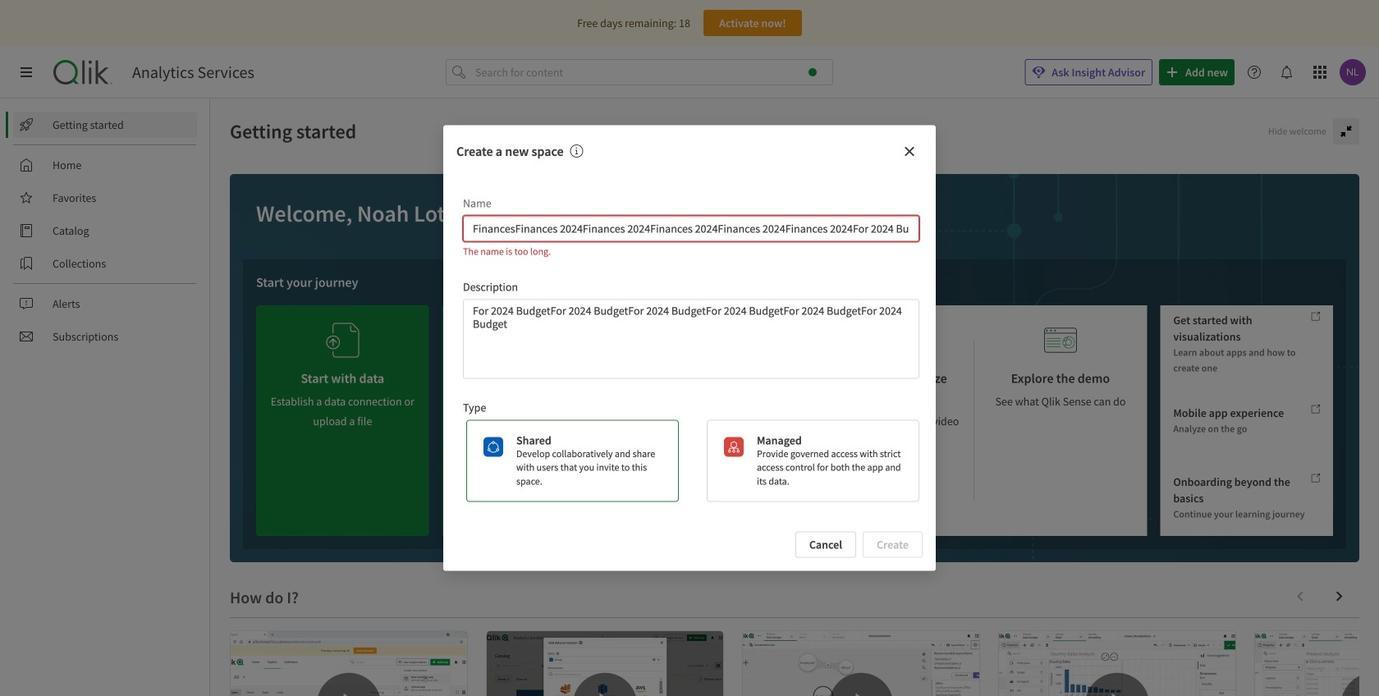 Task type: describe. For each thing, give the bounding box(es) containing it.
close image
[[903, 145, 916, 158]]

navigation pane element
[[0, 105, 209, 356]]

hide welcome image
[[1340, 125, 1353, 138]]

close sidebar menu image
[[20, 66, 33, 79]]



Task type: vqa. For each thing, say whether or not it's contained in the screenshot.
NAVIGATION PANE element
yes



Task type: locate. For each thing, give the bounding box(es) containing it.
main content
[[210, 99, 1379, 696]]

home badge image
[[809, 68, 817, 76]]

dialog
[[443, 125, 936, 571]]

analyze sample data image
[[698, 318, 731, 362]]

option group
[[460, 420, 919, 502]]

explore the demo image
[[1044, 318, 1077, 362]]

invite users image
[[512, 312, 545, 355]]

None text field
[[463, 215, 919, 242]]

None text field
[[463, 299, 919, 379]]

analytics services element
[[132, 62, 254, 82]]



